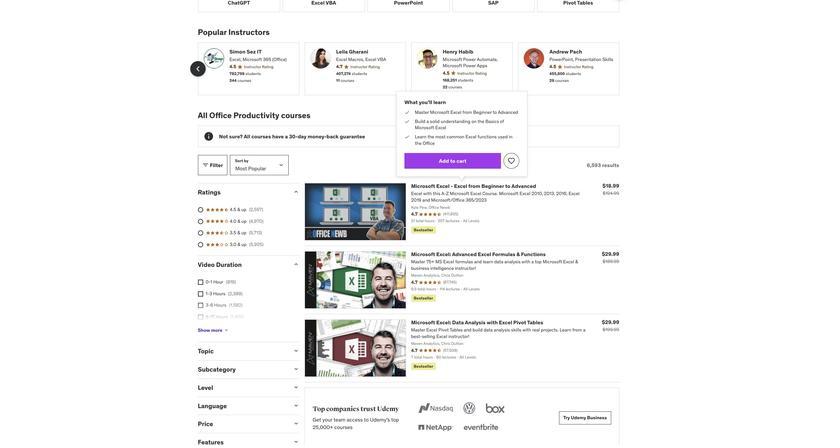 Task type: describe. For each thing, give the bounding box(es) containing it.
instructor rating for powerpoint,
[[565, 64, 594, 69]]

top
[[392, 417, 399, 423]]

with inside microsoft excel - excel from beginner to advanced excel with this a-z microsoft excel course. microsoft excel 2010, 2013, 2016, excel 2019 and microsoft/office 365/2023 kyle pew, office newb
[[424, 191, 432, 197]]

2 power from the top
[[464, 63, 476, 69]]

29
[[550, 78, 555, 83]]

hours
[[425, 219, 435, 223]]

0-1 hour (819)
[[206, 279, 236, 285]]

this
[[433, 191, 441, 197]]

level
[[198, 384, 213, 392]]

students for microsoft
[[458, 78, 474, 83]]

1-
[[206, 291, 210, 297]]

$189.99
[[603, 259, 620, 265]]

2010,
[[532, 191, 543, 197]]

xsmall image left 6-
[[198, 315, 203, 320]]

filter
[[210, 162, 223, 168]]

$29.99 for microsoft excel: advanced excel formulas & functions
[[602, 251, 620, 257]]

17
[[210, 314, 215, 320]]

a inside build a solid understanding on the basics of microsoft excel
[[427, 118, 429, 124]]

excel left formulas
[[478, 251, 492, 258]]

office inside microsoft excel - excel from beginner to advanced excel with this a-z microsoft excel course. microsoft excel 2010, 2013, 2016, excel 2019 and microsoft/office 365/2023 kyle pew, office newb
[[429, 205, 439, 210]]

not sure? all courses have a 30-day money-back guarantee
[[219, 133, 366, 140]]

1
[[211, 279, 212, 285]]

master microsoft excel from beginner to advanced
[[415, 109, 519, 115]]

rating for andrew pach
[[583, 64, 594, 69]]

try udemy business
[[564, 415, 607, 421]]

$199.99
[[603, 327, 620, 333]]

1 vertical spatial the
[[428, 134, 435, 140]]

eventbrite image
[[463, 421, 500, 435]]

language
[[198, 402, 227, 410]]

build
[[415, 118, 426, 124]]

gharani
[[349, 48, 369, 55]]

hour
[[214, 279, 224, 285]]

previous image
[[193, 64, 203, 74]]

0 vertical spatial advanced
[[498, 109, 519, 115]]

instructor for excel
[[351, 64, 368, 69]]

to up basics on the right
[[493, 109, 497, 115]]

filter button
[[198, 155, 227, 175]]

excel right 2016,
[[569, 191, 580, 197]]

formulas
[[493, 251, 516, 258]]

1 vertical spatial a
[[285, 133, 288, 140]]

the inside build a solid understanding on the basics of microsoft excel
[[478, 118, 485, 124]]

microsoft excel: advanced excel formulas & functions
[[412, 251, 546, 258]]

1 power from the top
[[464, 56, 476, 62]]

(1,470)
[[231, 314, 244, 320]]

small image for subcategory
[[293, 366, 300, 373]]

up for 4.5 & up
[[241, 207, 247, 213]]

rating for simon sez it
[[262, 64, 274, 69]]

excel up 365/2023
[[471, 191, 482, 197]]

hours right 17+ in the bottom of the page
[[214, 326, 226, 332]]

4.5 for henry habib
[[443, 70, 450, 76]]

cart
[[457, 158, 467, 164]]

$18.99
[[603, 183, 620, 189]]

0 vertical spatial office
[[209, 111, 232, 121]]

1 horizontal spatial all
[[244, 133, 250, 140]]

beginner inside microsoft excel - excel from beginner to advanced excel with this a-z microsoft excel course. microsoft excel 2010, 2013, 2016, excel 2019 and microsoft/office 365/2023 kyle pew, office newb
[[482, 183, 505, 189]]

257
[[438, 219, 445, 223]]

xsmall image left 0-
[[198, 280, 203, 285]]

microsoft excel: data analysis with excel pivot tables link
[[412, 319, 544, 326]]

try
[[564, 415, 570, 421]]

henry
[[443, 48, 458, 55]]

andrew pach powerpoint, presentation skills
[[550, 48, 614, 62]]

4.5 up 4.0
[[230, 207, 236, 213]]

lectures
[[446, 219, 460, 223]]

have
[[272, 133, 284, 140]]

carousel element
[[190, 42, 620, 95]]

168,251 students 22 courses
[[443, 78, 474, 89]]

(5,925)
[[249, 242, 264, 247]]

more
[[211, 327, 223, 333]]

a-
[[442, 191, 447, 197]]

money-
[[308, 133, 327, 140]]

407,274 students 11 courses
[[336, 71, 368, 83]]

3.0 & up (5,925)
[[230, 242, 264, 247]]

used
[[498, 134, 508, 140]]

courses for 11
[[341, 78, 355, 83]]

$29.99 $189.99
[[602, 251, 620, 265]]

0 vertical spatial beginner
[[474, 109, 492, 115]]

small image for ratings
[[293, 189, 300, 195]]

presentation
[[576, 56, 602, 62]]

21
[[412, 219, 415, 223]]

functions
[[478, 134, 497, 140]]

455,800 students 29 courses
[[550, 71, 582, 83]]

microsoft/office
[[432, 197, 465, 203]]

excel inside build a solid understanding on the basics of microsoft excel
[[436, 125, 447, 131]]

xsmall image left learn
[[405, 134, 410, 140]]

1 horizontal spatial with
[[487, 319, 498, 326]]

data
[[453, 319, 464, 326]]

nasdaq image
[[417, 401, 455, 416]]

2019
[[412, 197, 422, 203]]

4.0 & up (4,970)
[[230, 218, 264, 224]]

and
[[423, 197, 430, 203]]

microsoft excel: data analysis with excel pivot tables
[[412, 319, 544, 326]]

4.7 for instructor rating
[[336, 64, 343, 70]]

1 vertical spatial udemy
[[571, 415, 587, 421]]

& for 4.0
[[238, 218, 241, 224]]

henry habib microsoft power automate, microsoft power apps
[[443, 48, 498, 69]]

instructor rating for it
[[244, 64, 274, 69]]

& for 3.5
[[238, 230, 240, 236]]

(5,713)
[[249, 230, 262, 236]]

microsoft inside build a solid understanding on the basics of microsoft excel
[[415, 125, 435, 131]]

day
[[298, 133, 307, 140]]

instructor for powerpoint,
[[565, 64, 582, 69]]

small image for level
[[293, 384, 300, 391]]

students for it
[[246, 71, 261, 76]]

build a solid understanding on the basics of microsoft excel
[[415, 118, 504, 131]]

vba
[[378, 56, 387, 62]]

6,593 results status
[[587, 162, 620, 168]]

excel left pivot
[[499, 319, 513, 326]]

leila gharani excel macros, excel vba
[[336, 48, 387, 62]]

244
[[230, 78, 237, 83]]

pivot
[[514, 319, 527, 326]]

small image for video duration
[[293, 261, 300, 268]]

video duration button
[[198, 261, 288, 269]]

courses for productivity
[[281, 111, 311, 121]]

try udemy business link
[[560, 412, 612, 425]]

microsoft excel: advanced excel formulas & functions link
[[412, 251, 546, 258]]

companies
[[327, 405, 360, 414]]

understanding
[[441, 118, 471, 124]]

habib
[[459, 48, 474, 55]]

price button
[[198, 420, 288, 428]]

team
[[334, 417, 346, 423]]

all for all levels
[[463, 219, 468, 223]]

add to cart button
[[405, 153, 502, 169]]

wishlist image
[[508, 157, 516, 165]]

of
[[500, 118, 504, 124]]

office inside learn the most common excel functions used in the office
[[423, 140, 435, 146]]

22
[[443, 84, 448, 89]]

2016,
[[557, 191, 568, 197]]

4.7 for (411,935)
[[412, 211, 418, 217]]

volkswagen image
[[463, 401, 477, 416]]

4.5 for andrew pach
[[550, 64, 557, 70]]

xsmall image down what
[[405, 109, 410, 116]]

xsmall image inside show more "button"
[[224, 328, 229, 333]]

video duration
[[198, 261, 242, 269]]

up for 3.0 & up
[[242, 242, 247, 247]]

simon sez it link
[[230, 48, 294, 55]]

407,274
[[336, 71, 351, 76]]

topic
[[198, 347, 214, 355]]

$124.99
[[603, 190, 620, 196]]

excel down leila gharani link
[[366, 56, 377, 62]]

411935 reviews element
[[444, 212, 459, 217]]

$29.99 for microsoft excel: data analysis with excel pivot tables
[[602, 319, 620, 326]]

course.
[[483, 191, 499, 197]]

show more button
[[198, 324, 229, 337]]

17+
[[206, 326, 213, 332]]

(819)
[[226, 279, 236, 285]]



Task type: vqa. For each thing, say whether or not it's contained in the screenshot.


Task type: locate. For each thing, give the bounding box(es) containing it.
a left solid
[[427, 118, 429, 124]]

instructor rating for microsoft
[[458, 71, 487, 76]]

1 vertical spatial beginner
[[482, 183, 505, 189]]

from
[[463, 109, 473, 115], [469, 183, 481, 189]]

1 vertical spatial from
[[469, 183, 481, 189]]

small image inside "filter" button
[[202, 162, 209, 169]]

0 vertical spatial power
[[464, 56, 476, 62]]

782,799 students 244 courses
[[230, 71, 261, 83]]

leila gharani link
[[336, 48, 401, 55]]

0 vertical spatial all
[[198, 111, 208, 121]]

it
[[257, 48, 262, 55]]

to inside button
[[451, 158, 456, 164]]

365/2023
[[466, 197, 487, 203]]

pew,
[[420, 205, 428, 210]]

instructor for it
[[244, 64, 261, 69]]

excel up the 'understanding'
[[451, 109, 462, 115]]

4.5 for simon sez it
[[230, 64, 236, 70]]

all levels
[[463, 219, 480, 223]]

rating down 365
[[262, 64, 274, 69]]

0 horizontal spatial a
[[285, 133, 288, 140]]

2 horizontal spatial the
[[478, 118, 485, 124]]

hours for 6-17 hours
[[216, 314, 228, 320]]

1 vertical spatial office
[[423, 140, 435, 146]]

excel: for data
[[437, 319, 451, 326]]

4.7 up the 407,274
[[336, 64, 343, 70]]

& right formulas
[[517, 251, 520, 258]]

2 small image from the top
[[293, 348, 300, 354]]

21 total hours
[[412, 219, 435, 223]]

topic button
[[198, 347, 288, 355]]

3-
[[206, 302, 210, 308]]

hours for 3-6 hours
[[214, 302, 227, 308]]

udemy
[[377, 405, 399, 414], [571, 415, 587, 421]]

0 vertical spatial udemy
[[377, 405, 399, 414]]

tables
[[528, 319, 544, 326]]

udemy inside top companies trust udemy get your team access to udemy's top 25,000+ courses
[[377, 405, 399, 414]]

4.5 up the 455,800
[[550, 64, 557, 70]]

what
[[405, 99, 418, 106]]

courses inside 168,251 students 22 courses
[[449, 84, 463, 89]]

excel right -
[[454, 183, 468, 189]]

5 small image from the top
[[293, 439, 300, 445]]

courses inside top companies trust udemy get your team access to udemy's top 25,000+ courses
[[335, 424, 353, 431]]

from up 365/2023
[[469, 183, 481, 189]]

-
[[451, 183, 453, 189]]

courses down the 407,274
[[341, 78, 355, 83]]

1 vertical spatial all
[[244, 133, 250, 140]]

2 vertical spatial advanced
[[453, 251, 477, 258]]

courses inside the 407,274 students 11 courses
[[341, 78, 355, 83]]

a
[[427, 118, 429, 124], [285, 133, 288, 140]]

microsoft
[[243, 56, 262, 62], [443, 56, 463, 62], [443, 63, 463, 69], [430, 109, 450, 115], [415, 125, 435, 131], [412, 183, 436, 189], [450, 191, 470, 197], [500, 191, 519, 197], [412, 251, 436, 258], [412, 319, 436, 326]]

2 $29.99 from the top
[[602, 319, 620, 326]]

beginner up on
[[474, 109, 492, 115]]

andrew pach link
[[550, 48, 614, 55]]

xsmall image left 3-
[[198, 303, 203, 308]]

udemy right try in the bottom of the page
[[571, 415, 587, 421]]

power left the apps
[[464, 63, 476, 69]]

students inside 455,800 students 29 courses
[[566, 71, 582, 76]]

0 vertical spatial from
[[463, 109, 473, 115]]

excel down solid
[[436, 125, 447, 131]]

students right 782,799
[[246, 71, 261, 76]]

small image
[[202, 162, 209, 169], [293, 261, 300, 268], [293, 366, 300, 373], [293, 421, 300, 427]]

up right the 3.0
[[242, 242, 247, 247]]

total
[[416, 219, 424, 223]]

you'll
[[419, 99, 433, 106]]

instructor rating for excel
[[351, 64, 380, 69]]

instructor rating down andrew pach powerpoint, presentation skills at the top right
[[565, 64, 594, 69]]

duration
[[216, 261, 242, 269]]

not
[[219, 133, 228, 140]]

6,593 results
[[587, 162, 620, 168]]

box image
[[485, 401, 507, 416]]

455,800
[[550, 71, 565, 76]]

simon sez it excel, microsoft 365 (office)
[[230, 48, 287, 62]]

1 small image from the top
[[293, 189, 300, 195]]

courses up 30-
[[281, 111, 311, 121]]

1 vertical spatial 4.7
[[412, 211, 418, 217]]

xsmall image right more
[[224, 328, 229, 333]]

782,799
[[230, 71, 245, 76]]

to
[[493, 109, 497, 115], [451, 158, 456, 164], [506, 183, 511, 189], [364, 417, 369, 423]]

up for 3.5 & up
[[241, 230, 247, 236]]

courses down the 455,800
[[556, 78, 569, 83]]

hours right 6
[[214, 302, 227, 308]]

up right 4.0
[[242, 218, 247, 224]]

0 vertical spatial excel:
[[437, 251, 451, 258]]

instructor up 168,251 students 22 courses
[[458, 71, 475, 76]]

students for excel
[[352, 71, 368, 76]]

2 vertical spatial office
[[429, 205, 439, 210]]

excel
[[336, 56, 347, 62], [366, 56, 377, 62], [451, 109, 462, 115], [436, 125, 447, 131], [466, 134, 477, 140], [437, 183, 450, 189], [454, 183, 468, 189], [412, 191, 423, 197], [471, 191, 482, 197], [520, 191, 531, 197], [569, 191, 580, 197], [478, 251, 492, 258], [499, 319, 513, 326]]

0 horizontal spatial all
[[198, 111, 208, 121]]

rating for henry habib
[[476, 71, 487, 76]]

0 vertical spatial 4.7
[[336, 64, 343, 70]]

6,593
[[587, 162, 602, 168]]

the down learn
[[415, 140, 422, 146]]

(2,399)
[[228, 291, 243, 297]]

on
[[472, 118, 477, 124]]

3-6 hours (1,582)
[[206, 302, 243, 308]]

xsmall image left build
[[405, 118, 410, 125]]

power
[[464, 56, 476, 62], [464, 63, 476, 69]]

1 vertical spatial with
[[487, 319, 498, 326]]

instructor up 782,799 students 244 courses
[[244, 64, 261, 69]]

a left 30-
[[285, 133, 288, 140]]

from up on
[[463, 109, 473, 115]]

0 horizontal spatial the
[[415, 140, 422, 146]]

0 horizontal spatial 4.7
[[336, 64, 343, 70]]

2 vertical spatial the
[[415, 140, 422, 146]]

students right the 455,800
[[566, 71, 582, 76]]

1 vertical spatial $29.99
[[602, 319, 620, 326]]

25,000+
[[313, 424, 333, 431]]

30-
[[289, 133, 298, 140]]

365
[[263, 56, 271, 62]]

instructor
[[244, 64, 261, 69], [351, 64, 368, 69], [565, 64, 582, 69], [458, 71, 475, 76]]

$29.99 up $199.99
[[602, 319, 620, 326]]

functions
[[522, 251, 546, 258]]

1 excel: from the top
[[437, 251, 451, 258]]

small image
[[293, 189, 300, 195], [293, 348, 300, 354], [293, 384, 300, 391], [293, 402, 300, 409], [293, 439, 300, 445]]

in
[[509, 134, 513, 140]]

macros,
[[349, 56, 365, 62]]

instructor up 455,800 students 29 courses in the right top of the page
[[565, 64, 582, 69]]

& for 4.5
[[238, 207, 240, 213]]

xsmall image
[[405, 109, 410, 116], [405, 118, 410, 125], [405, 134, 410, 140], [198, 280, 203, 285], [198, 292, 203, 297], [198, 303, 203, 308], [198, 315, 203, 320], [224, 328, 229, 333]]

1 horizontal spatial a
[[427, 118, 429, 124]]

with right the analysis
[[487, 319, 498, 326]]

all
[[198, 111, 208, 121], [244, 133, 250, 140], [463, 219, 468, 223]]

4.7 inside carousel element
[[336, 64, 343, 70]]

hours right the 3
[[213, 291, 226, 297]]

0-
[[206, 279, 211, 285]]

excel inside learn the most common excel functions used in the office
[[466, 134, 477, 140]]

courses for 29
[[556, 78, 569, 83]]

instructor down the macros,
[[351, 64, 368, 69]]

office down learn
[[423, 140, 435, 146]]

$29.99 up $189.99
[[602, 251, 620, 257]]

beginner
[[474, 109, 492, 115], [482, 183, 505, 189]]

instructor rating down 365
[[244, 64, 274, 69]]

3.5 & up (5,713)
[[230, 230, 262, 236]]

instructor rating down the macros,
[[351, 64, 380, 69]]

courses left 'have'
[[252, 133, 271, 140]]

all for all office productivity courses
[[198, 111, 208, 121]]

rating down presentation
[[583, 64, 594, 69]]

students right 168,251
[[458, 78, 474, 83]]

excel up the 2019
[[412, 191, 423, 197]]

0 horizontal spatial udemy
[[377, 405, 399, 414]]

popular instructors element
[[190, 27, 620, 95]]

hours for 1-3 hours
[[213, 291, 226, 297]]

3 small image from the top
[[293, 384, 300, 391]]

4.7 up 21
[[412, 211, 418, 217]]

kyle
[[412, 205, 419, 210]]

solid
[[430, 118, 440, 124]]

beginner up course.
[[482, 183, 505, 189]]

microsoft inside simon sez it excel, microsoft 365 (office)
[[243, 56, 262, 62]]

up up 4.0 & up (4,970) on the left of page
[[241, 207, 247, 213]]

udemy up 'top'
[[377, 405, 399, 414]]

to down the wishlist image
[[506, 183, 511, 189]]

what you'll learn
[[405, 99, 446, 106]]

learn
[[434, 99, 446, 106]]

z
[[447, 191, 449, 197]]

0 horizontal spatial with
[[424, 191, 432, 197]]

to inside top companies trust udemy get your team access to udemy's top 25,000+ courses
[[364, 417, 369, 423]]

0 vertical spatial a
[[427, 118, 429, 124]]

4.5 up 168,251
[[443, 70, 450, 76]]

microsoft excel - excel from beginner to advanced link
[[412, 183, 537, 189]]

1 vertical spatial power
[[464, 63, 476, 69]]

courses for 244
[[238, 78, 252, 83]]

rating down the apps
[[476, 71, 487, 76]]

subcategory
[[198, 366, 236, 374]]

& right the 3.0
[[238, 242, 241, 247]]

netapp image
[[417, 421, 455, 435]]

1 horizontal spatial udemy
[[571, 415, 587, 421]]

4.5 down 'excel,' at the left top
[[230, 64, 236, 70]]

the right on
[[478, 118, 485, 124]]

excel up a-
[[437, 183, 450, 189]]

office up not
[[209, 111, 232, 121]]

productivity
[[234, 111, 280, 121]]

17+ hours
[[206, 326, 226, 332]]

excel right common
[[466, 134, 477, 140]]

up for 4.0 & up
[[242, 218, 247, 224]]

subcategory button
[[198, 366, 288, 374]]

excel down leila
[[336, 56, 347, 62]]

power down habib
[[464, 56, 476, 62]]

excel left 2010,
[[520, 191, 531, 197]]

small image for topic
[[293, 348, 300, 354]]

courses down team
[[335, 424, 353, 431]]

office right pew,
[[429, 205, 439, 210]]

students inside 168,251 students 22 courses
[[458, 78, 474, 83]]

instructor rating down the apps
[[458, 71, 487, 76]]

courses down 168,251
[[449, 84, 463, 89]]

& for 3.0
[[238, 242, 241, 247]]

courses inside 455,800 students 29 courses
[[556, 78, 569, 83]]

0 vertical spatial $29.99
[[602, 251, 620, 257]]

1 horizontal spatial the
[[428, 134, 435, 140]]

168,251
[[443, 78, 457, 83]]

add
[[439, 158, 450, 164]]

6
[[210, 302, 213, 308]]

courses down 782,799
[[238, 78, 252, 83]]

skills
[[603, 56, 614, 62]]

1 vertical spatial excel:
[[437, 319, 451, 326]]

from inside microsoft excel - excel from beginner to advanced excel with this a-z microsoft excel course. microsoft excel 2010, 2013, 2016, excel 2019 and microsoft/office 365/2023 kyle pew, office newb
[[469, 183, 481, 189]]

courses inside 782,799 students 244 courses
[[238, 78, 252, 83]]

students for powerpoint,
[[566, 71, 582, 76]]

2 vertical spatial all
[[463, 219, 468, 223]]

xsmall image left 1-
[[198, 292, 203, 297]]

2013,
[[545, 191, 556, 197]]

andrew
[[550, 48, 569, 55]]

language button
[[198, 402, 288, 410]]

level button
[[198, 384, 288, 392]]

1 vertical spatial advanced
[[512, 183, 537, 189]]

courses for all
[[252, 133, 271, 140]]

advanced inside microsoft excel - excel from beginner to advanced excel with this a-z microsoft excel course. microsoft excel 2010, 2013, 2016, excel 2019 and microsoft/office 365/2023 kyle pew, office newb
[[512, 183, 537, 189]]

get
[[313, 417, 321, 423]]

sez
[[247, 48, 256, 55]]

to left cart
[[451, 158, 456, 164]]

up right 3.5
[[241, 230, 247, 236]]

students down the macros,
[[352, 71, 368, 76]]

4.5 & up (2,557)
[[230, 207, 263, 213]]

2 horizontal spatial all
[[463, 219, 468, 223]]

2 excel: from the top
[[437, 319, 451, 326]]

with up 'and'
[[424, 191, 432, 197]]

students inside 782,799 students 244 courses
[[246, 71, 261, 76]]

the left most
[[428, 134, 435, 140]]

henry habib link
[[443, 48, 508, 55]]

to inside microsoft excel - excel from beginner to advanced excel with this a-z microsoft excel course. microsoft excel 2010, 2013, 2016, excel 2019 and microsoft/office 365/2023 kyle pew, office newb
[[506, 183, 511, 189]]

analysis
[[465, 319, 486, 326]]

& right 3.5
[[238, 230, 240, 236]]

learn
[[415, 134, 427, 140]]

instructor for microsoft
[[458, 71, 475, 76]]

& right 4.0
[[238, 218, 241, 224]]

to down trust
[[364, 417, 369, 423]]

results
[[603, 162, 620, 168]]

1 horizontal spatial 4.7
[[412, 211, 418, 217]]

learn the most common excel functions used in the office
[[415, 134, 513, 146]]

small image for price
[[293, 421, 300, 427]]

0 vertical spatial with
[[424, 191, 432, 197]]

3.5
[[230, 230, 236, 236]]

11
[[336, 78, 340, 83]]

0 vertical spatial the
[[478, 118, 485, 124]]

show more
[[198, 327, 223, 333]]

students inside the 407,274 students 11 courses
[[352, 71, 368, 76]]

access
[[347, 417, 363, 423]]

6-17 hours (1,470)
[[206, 314, 244, 320]]

excel: for advanced
[[437, 251, 451, 258]]

popular instructors
[[198, 27, 270, 37]]

rating for leila gharani
[[369, 64, 380, 69]]

& up 4.0 & up (4,970) on the left of page
[[238, 207, 240, 213]]

small image for language
[[293, 402, 300, 409]]

rating down vba
[[369, 64, 380, 69]]

instructor rating
[[244, 64, 274, 69], [351, 64, 380, 69], [565, 64, 594, 69], [458, 71, 487, 76]]

4.7
[[336, 64, 343, 70], [412, 211, 418, 217]]

hours right 17
[[216, 314, 228, 320]]

courses for 22
[[449, 84, 463, 89]]

4 small image from the top
[[293, 402, 300, 409]]

instructors
[[229, 27, 270, 37]]

1 $29.99 from the top
[[602, 251, 620, 257]]



